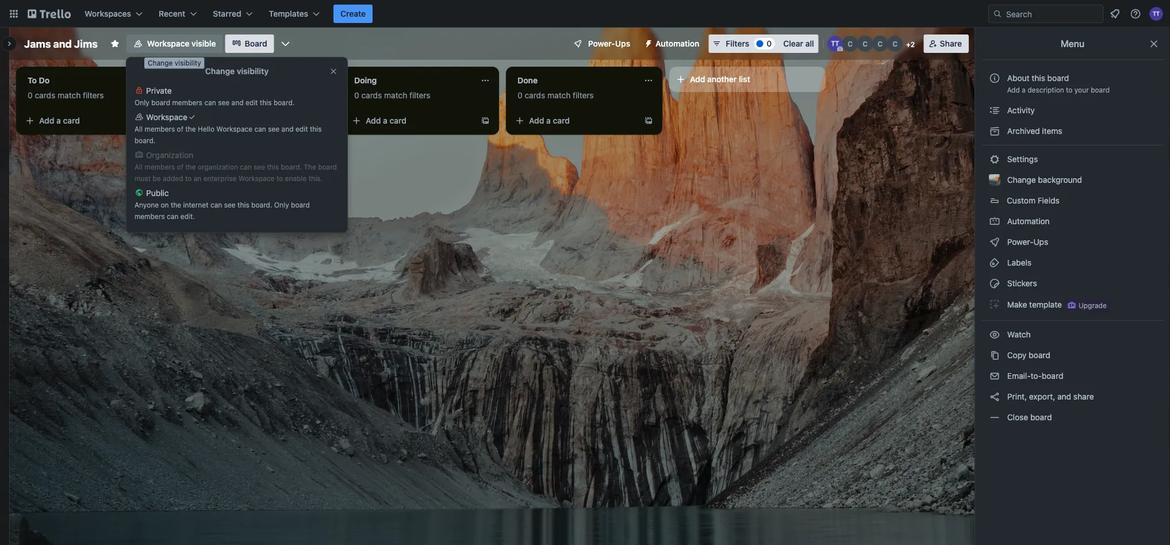 Task type: vqa. For each thing, say whether or not it's contained in the screenshot.


Task type: locate. For each thing, give the bounding box(es) containing it.
of
[[177, 125, 183, 133], [177, 163, 183, 171]]

Search field
[[1002, 5, 1103, 22]]

change inside tooltip
[[148, 59, 173, 67]]

4 c from the left
[[893, 40, 898, 48]]

on
[[161, 201, 169, 209]]

sm image for stickers
[[989, 278, 1001, 289]]

this up the the
[[310, 125, 322, 133]]

0 vertical spatial automation
[[656, 39, 699, 48]]

the
[[185, 125, 196, 133], [185, 163, 196, 171], [171, 201, 181, 209]]

cards inside to do 0 cards match filters
[[35, 91, 55, 100]]

1 horizontal spatial power-ups
[[1005, 237, 1051, 247]]

card down done text field
[[553, 116, 570, 125]]

of left hello
[[177, 125, 183, 133]]

ups down primary element
[[615, 39, 630, 48]]

terry turtle (terryturtle) image right the all
[[827, 36, 843, 52]]

sm image inside archived items "link"
[[989, 125, 1001, 137]]

upgrade
[[1079, 301, 1107, 309]]

the up an
[[185, 163, 196, 171]]

description
[[1028, 86, 1064, 94]]

1 horizontal spatial visibility
[[237, 66, 269, 76]]

+ 2
[[906, 40, 915, 48]]

1 horizontal spatial ups
[[1034, 237, 1048, 247]]

0 vertical spatial power-ups
[[588, 39, 630, 48]]

fields
[[1038, 196, 1060, 205]]

board. inside all members of the hello workspace can see and edit this board.
[[135, 136, 155, 144]]

0 vertical spatial terry turtle (terryturtle) image
[[1149, 7, 1163, 21]]

card for doing
[[390, 116, 407, 125]]

edit inside all members of the hello workspace can see and edit this board.
[[296, 125, 308, 133]]

the for organization
[[185, 163, 196, 171]]

and
[[53, 37, 72, 50], [231, 98, 244, 106], [282, 125, 294, 133], [1057, 392, 1071, 401]]

board up print, export, and share
[[1042, 371, 1063, 381]]

members inside all members of the organization can see this board. the board must be added to an enterprise workspace to enable this.
[[145, 163, 175, 171]]

to
[[1066, 86, 1073, 94], [185, 174, 192, 182], [277, 174, 283, 182]]

clear
[[783, 39, 803, 48]]

see inside all members of the organization can see this board. the board must be added to an enterprise workspace to enable this.
[[254, 163, 265, 171]]

0 horizontal spatial automation
[[656, 39, 699, 48]]

c for clarkrunnerman (clarkrunnerman) image
[[878, 40, 883, 48]]

only down private
[[135, 98, 149, 106]]

0 horizontal spatial 0 cards match filters
[[191, 91, 267, 100]]

ups inside "button"
[[615, 39, 630, 48]]

2 horizontal spatial 0 cards match filters
[[518, 91, 594, 100]]

add for add another list button
[[690, 74, 705, 84]]

print,
[[1007, 392, 1027, 401]]

board down enable
[[291, 201, 310, 209]]

sm image for labels
[[989, 257, 1001, 269]]

and inside text box
[[53, 37, 72, 50]]

4 add a card button from the left
[[511, 112, 639, 130]]

1 c from the left
[[848, 40, 853, 48]]

a down doing "text box"
[[383, 116, 387, 125]]

power-ups link
[[982, 233, 1163, 251]]

the for workspace
[[185, 125, 196, 133]]

all inside all members of the organization can see this board. the board must be added to an enterprise workspace to enable this.
[[135, 163, 143, 171]]

4 sm image from the top
[[989, 350, 1001, 361]]

change visibility down workspace visible button
[[148, 59, 201, 67]]

to left an
[[185, 174, 192, 182]]

add a card down to do 0 cards match filters
[[39, 116, 80, 125]]

filters
[[83, 91, 104, 100], [246, 91, 267, 100], [409, 91, 430, 100], [573, 91, 594, 100]]

0 horizontal spatial to
[[185, 174, 192, 182]]

sm image inside activity link
[[989, 105, 1001, 116]]

card down only board members can see and edit this board.
[[226, 116, 243, 125]]

power-ups button
[[565, 35, 637, 53]]

1 horizontal spatial edit
[[296, 125, 308, 133]]

workspace visible button
[[126, 35, 223, 53]]

activity link
[[982, 101, 1163, 120]]

1 vertical spatial ups
[[1034, 237, 1048, 247]]

primary element
[[0, 0, 1170, 28]]

add down only board members can see and edit this board.
[[202, 116, 218, 125]]

3 sm image from the top
[[989, 298, 1001, 310]]

3 filters from the left
[[409, 91, 430, 100]]

sm image inside email-to-board link
[[989, 370, 1001, 382]]

cards down "do" at left top
[[35, 91, 55, 100]]

see
[[218, 98, 230, 106], [268, 125, 280, 133], [254, 163, 265, 171], [224, 201, 236, 209]]

card down to do 0 cards match filters
[[63, 116, 80, 125]]

be
[[153, 174, 161, 182]]

match down done text field
[[547, 91, 571, 100]]

sm image inside stickers link
[[989, 278, 1001, 289]]

see inside the anyone on the internet can see this board. only board members can edit.
[[224, 201, 236, 209]]

1 cards from the left
[[35, 91, 55, 100]]

of inside all members of the hello workspace can see and edit this board.
[[177, 125, 183, 133]]

2 vertical spatial the
[[171, 201, 181, 209]]

match down doing "text box"
[[384, 91, 407, 100]]

c for christinaovera9 (christinaovera9) icon
[[863, 40, 868, 48]]

2 horizontal spatial to
[[1066, 86, 1073, 94]]

add for add a card button for done
[[529, 116, 544, 125]]

1 horizontal spatial change visibility
[[205, 66, 269, 76]]

c right chestercheeetah (chestercheeetah) image
[[863, 40, 868, 48]]

cards down the done
[[525, 91, 545, 100]]

1 sm image from the top
[[989, 154, 1001, 165]]

change
[[148, 59, 173, 67], [205, 66, 235, 76], [1007, 175, 1036, 185]]

0 horizontal spatial create from template… image
[[154, 116, 163, 125]]

0 cards match filters down doing "text box"
[[354, 91, 430, 100]]

change visibility tooltip
[[144, 58, 205, 69]]

change down workspace visible button
[[148, 59, 173, 67]]

a down about on the right of the page
[[1022, 86, 1026, 94]]

sm image inside power-ups link
[[989, 236, 1001, 248]]

sm image for print, export, and share
[[989, 391, 1001, 403]]

0 vertical spatial edit
[[245, 98, 258, 106]]

members up be
[[145, 163, 175, 171]]

change down "settings" in the top right of the page
[[1007, 175, 1036, 185]]

add down the done
[[529, 116, 544, 125]]

board up this. on the left top of page
[[318, 163, 337, 171]]

chestercheeetah (chestercheeetah) image
[[842, 36, 858, 52]]

1 add a card button from the left
[[21, 112, 150, 130]]

cards down doing
[[361, 91, 382, 100]]

match inside to do 0 cards match filters
[[58, 91, 81, 100]]

workspace right enterprise
[[238, 174, 275, 182]]

add a card button down only board members can see and edit this board.
[[184, 112, 313, 130]]

1 0 cards match filters from the left
[[191, 91, 267, 100]]

automation inside button
[[656, 39, 699, 48]]

sm image inside "automation" button
[[639, 35, 656, 51]]

private
[[146, 86, 172, 95]]

1 vertical spatial the
[[185, 163, 196, 171]]

sm image inside automation link
[[989, 216, 1001, 227]]

0 horizontal spatial create from template… image
[[317, 116, 327, 125]]

board up to-
[[1029, 350, 1050, 360]]

4 c button from the left
[[887, 36, 903, 52]]

email-to-board
[[1005, 371, 1063, 381]]

change up only board members can see and edit this board.
[[205, 66, 235, 76]]

0 vertical spatial the
[[185, 125, 196, 133]]

1 add a card from the left
[[39, 116, 80, 125]]

add a card down only board members can see and edit this board.
[[202, 116, 243, 125]]

add a card button for done
[[511, 112, 639, 130]]

filters down doing "text box"
[[409, 91, 430, 100]]

power-
[[588, 39, 615, 48], [1007, 237, 1034, 247]]

create from template… image
[[317, 116, 327, 125], [644, 116, 653, 125]]

this down all members of the organization can see this board. the board must be added to an enterprise workspace to enable this.
[[237, 201, 249, 209]]

2 0 cards match filters from the left
[[354, 91, 430, 100]]

of for organization
[[177, 163, 183, 171]]

search image
[[993, 9, 1002, 18]]

the inside the anyone on the internet can see this board. only board members can edit.
[[171, 201, 181, 209]]

1 vertical spatial automation
[[1005, 216, 1050, 226]]

Doing text field
[[347, 71, 474, 90]]

c right this member is an admin of this board. image
[[848, 40, 853, 48]]

card down doing "text box"
[[390, 116, 407, 125]]

Board name text field
[[18, 35, 103, 53]]

3 add a card button from the left
[[347, 112, 476, 130]]

Done text field
[[511, 71, 637, 90]]

1 vertical spatial only
[[274, 201, 289, 209]]

c for chestercheeetah (chestercheeetah) image
[[848, 40, 853, 48]]

sm image for automation
[[989, 216, 1001, 227]]

automation down custom fields
[[1005, 216, 1050, 226]]

0 vertical spatial power-
[[588, 39, 615, 48]]

and inside all members of the hello workspace can see and edit this board.
[[282, 125, 294, 133]]

filters down to do text box
[[83, 91, 104, 100]]

c button
[[842, 36, 858, 52], [857, 36, 873, 52], [872, 36, 888, 52], [887, 36, 903, 52]]

all inside all members of the hello workspace can see and edit this board.
[[135, 125, 143, 133]]

1 vertical spatial edit
[[296, 125, 308, 133]]

templates button
[[262, 5, 327, 23]]

2 add a card from the left
[[202, 116, 243, 125]]

star or unstar board image
[[110, 39, 120, 48]]

4 add a card from the left
[[529, 116, 570, 125]]

edit up the the
[[296, 125, 308, 133]]

all for organization
[[135, 163, 143, 171]]

sm image
[[989, 154, 1001, 165], [989, 278, 1001, 289], [989, 298, 1001, 310], [989, 350, 1001, 361], [989, 412, 1001, 423]]

1 card from the left
[[63, 116, 80, 125]]

visibility inside tooltip
[[175, 59, 201, 67]]

terry turtle (terryturtle) image right open information menu 'icon'
[[1149, 7, 1163, 21]]

members
[[172, 98, 202, 106], [145, 125, 175, 133], [145, 163, 175, 171], [135, 212, 165, 220]]

close board link
[[982, 408, 1163, 427]]

sm image inside close board link
[[989, 412, 1001, 423]]

workspaces button
[[78, 5, 150, 23]]

members inside the anyone on the internet can see this board. only board members can edit.
[[135, 212, 165, 220]]

0 cards match filters
[[191, 91, 267, 100], [354, 91, 430, 100], [518, 91, 594, 100]]

2 create from template… image from the left
[[481, 116, 490, 125]]

this inside about this board add a description to your board
[[1032, 73, 1045, 83]]

1 horizontal spatial only
[[274, 201, 289, 209]]

1 match from the left
[[58, 91, 81, 100]]

c left +
[[893, 40, 898, 48]]

sm image inside print, export, and share link
[[989, 391, 1001, 403]]

add a card down the done
[[529, 116, 570, 125]]

filters down done text field
[[573, 91, 594, 100]]

card
[[63, 116, 80, 125], [226, 116, 243, 125], [390, 116, 407, 125], [553, 116, 570, 125]]

0 horizontal spatial power-ups
[[588, 39, 630, 48]]

this left the the
[[267, 163, 279, 171]]

3 c from the left
[[878, 40, 883, 48]]

the inside all members of the organization can see this board. the board must be added to an enterprise workspace to enable this.
[[185, 163, 196, 171]]

4 match from the left
[[547, 91, 571, 100]]

0 vertical spatial ups
[[615, 39, 630, 48]]

sm image inside the copy board link
[[989, 350, 1001, 361]]

1 filters from the left
[[83, 91, 104, 100]]

c right christinaovera9 (christinaovera9) icon
[[878, 40, 883, 48]]

to left your at the top right of page
[[1066, 86, 1073, 94]]

add a card button down to do 0 cards match filters
[[21, 112, 150, 130]]

to-
[[1031, 371, 1042, 381]]

1 horizontal spatial 0 cards match filters
[[354, 91, 430, 100]]

1 horizontal spatial create from template… image
[[644, 116, 653, 125]]

sm image
[[639, 35, 656, 51], [989, 105, 1001, 116], [989, 125, 1001, 137], [989, 216, 1001, 227], [989, 236, 1001, 248], [989, 257, 1001, 269], [989, 329, 1001, 340], [989, 370, 1001, 382], [989, 391, 1001, 403]]

filters up all members of the hello workspace can see and edit this board.
[[246, 91, 267, 100]]

organization
[[146, 150, 193, 160]]

c inside icon
[[893, 40, 898, 48]]

can up all members of the organization can see this board. the board must be added to an enterprise workspace to enable this.
[[254, 125, 266, 133]]

activity
[[1005, 106, 1035, 115]]

workspace
[[147, 39, 189, 48], [146, 112, 187, 122], [216, 125, 252, 133], [238, 174, 275, 182]]

0 cards match filters for done
[[518, 91, 594, 100]]

see inside all members of the hello workspace can see and edit this board.
[[268, 125, 280, 133]]

0 vertical spatial only
[[135, 98, 149, 106]]

add inside about this board add a description to your board
[[1007, 86, 1020, 94]]

power-ups up labels
[[1005, 237, 1051, 247]]

0 horizontal spatial ups
[[615, 39, 630, 48]]

add left another
[[690, 74, 705, 84]]

add down to do 0 cards match filters
[[39, 116, 54, 125]]

5 sm image from the top
[[989, 412, 1001, 423]]

create from template… image for doing
[[481, 116, 490, 125]]

a down to do 0 cards match filters
[[56, 116, 61, 125]]

change visibility down board link
[[205, 66, 269, 76]]

1 of from the top
[[177, 125, 183, 133]]

can down 'on'
[[167, 212, 178, 220]]

automation up add another list
[[656, 39, 699, 48]]

3 add a card from the left
[[366, 116, 407, 125]]

visibility down workspace visible
[[175, 59, 201, 67]]

to inside about this board add a description to your board
[[1066, 86, 1073, 94]]

print, export, and share link
[[982, 388, 1163, 406]]

2 c from the left
[[863, 40, 868, 48]]

1 all from the top
[[135, 125, 143, 133]]

0 inside to do 0 cards match filters
[[28, 91, 33, 100]]

email-to-board link
[[982, 367, 1163, 385]]

menu
[[1061, 38, 1085, 49]]

0
[[767, 39, 772, 48], [28, 91, 33, 100], [191, 91, 196, 100], [354, 91, 359, 100], [518, 91, 522, 100]]

the right 'on'
[[171, 201, 181, 209]]

1 horizontal spatial terry turtle (terryturtle) image
[[1149, 7, 1163, 21]]

sm image inside settings link
[[989, 154, 1001, 165]]

1 horizontal spatial to
[[277, 174, 283, 182]]

board.
[[274, 98, 295, 106], [135, 136, 155, 144], [281, 163, 302, 171], [251, 201, 272, 209]]

0 down doing
[[354, 91, 359, 100]]

add down about on the right of the page
[[1007, 86, 1020, 94]]

add a card for doing
[[366, 116, 407, 125]]

members up hello
[[172, 98, 202, 106]]

edit
[[245, 98, 258, 106], [296, 125, 308, 133]]

of up "added"
[[177, 163, 183, 171]]

0 vertical spatial of
[[177, 125, 183, 133]]

0 horizontal spatial edit
[[245, 98, 258, 106]]

do
[[39, 76, 50, 85]]

power- inside "button"
[[588, 39, 615, 48]]

sm image for activity
[[989, 105, 1001, 116]]

and up enable
[[282, 125, 294, 133]]

c
[[848, 40, 853, 48], [863, 40, 868, 48], [878, 40, 883, 48], [893, 40, 898, 48]]

create from template… image
[[154, 116, 163, 125], [481, 116, 490, 125]]

sm image inside watch link
[[989, 329, 1001, 340]]

2 all from the top
[[135, 163, 143, 171]]

members down anyone
[[135, 212, 165, 220]]

only
[[135, 98, 149, 106], [274, 201, 289, 209]]

of for workspace
[[177, 125, 183, 133]]

add a card button down doing "text box"
[[347, 112, 476, 130]]

the left hello
[[185, 125, 196, 133]]

0 horizontal spatial visibility
[[175, 59, 201, 67]]

2 sm image from the top
[[989, 278, 1001, 289]]

1 create from template… image from the left
[[154, 116, 163, 125]]

0 horizontal spatial power-
[[588, 39, 615, 48]]

create button
[[334, 5, 373, 23]]

1 vertical spatial power-
[[1007, 237, 1034, 247]]

board
[[1047, 73, 1069, 83], [1091, 86, 1110, 94], [151, 98, 170, 106], [318, 163, 337, 171], [291, 201, 310, 209], [1029, 350, 1050, 360], [1042, 371, 1063, 381], [1030, 413, 1052, 422]]

jams
[[24, 37, 51, 50]]

cards
[[35, 91, 55, 100], [198, 91, 219, 100], [361, 91, 382, 100], [525, 91, 545, 100]]

2 match from the left
[[221, 91, 244, 100]]

workspace inside workspace visible button
[[147, 39, 189, 48]]

power- up labels
[[1007, 237, 1034, 247]]

1 vertical spatial all
[[135, 163, 143, 171]]

can right organization
[[240, 163, 252, 171]]

add a card button down done text field
[[511, 112, 639, 130]]

change visibility
[[148, 59, 201, 67], [205, 66, 269, 76]]

ups down automation link
[[1034, 237, 1048, 247]]

3 c button from the left
[[872, 36, 888, 52]]

share button
[[924, 35, 969, 53]]

0 notifications image
[[1108, 7, 1122, 21]]

edit up all members of the hello workspace can see and edit this board.
[[245, 98, 258, 106]]

hello
[[198, 125, 214, 133]]

board. inside the anyone on the internet can see this board. only board members can edit.
[[251, 201, 272, 209]]

sm image inside labels link
[[989, 257, 1001, 269]]

0 horizontal spatial change
[[148, 59, 173, 67]]

1 vertical spatial of
[[177, 163, 183, 171]]

filters
[[726, 39, 749, 48]]

and left jims
[[53, 37, 72, 50]]

visibility
[[175, 59, 201, 67], [237, 66, 269, 76]]

0 cards match filters down done text field
[[518, 91, 594, 100]]

2 of from the top
[[177, 163, 183, 171]]

this up the description
[[1032, 73, 1045, 83]]

of inside all members of the organization can see this board. the board must be added to an enterprise workspace to enable this.
[[177, 163, 183, 171]]

match down to do text box
[[58, 91, 81, 100]]

4 card from the left
[[553, 116, 570, 125]]

organization
[[198, 163, 238, 171]]

sm image left stickers on the right of the page
[[989, 278, 1001, 289]]

sm image left copy
[[989, 350, 1001, 361]]

the inside all members of the hello workspace can see and edit this board.
[[185, 125, 196, 133]]

add for 2nd add a card button from the left
[[202, 116, 218, 125]]

0 cards match filters up all members of the hello workspace can see and edit this board.
[[191, 91, 267, 100]]

c inside icon
[[863, 40, 868, 48]]

workspace right hello
[[216, 125, 252, 133]]

0 horizontal spatial terry turtle (terryturtle) image
[[827, 36, 843, 52]]

workspaces
[[85, 9, 131, 18]]

cards up hello
[[198, 91, 219, 100]]

make
[[1007, 300, 1027, 309]]

automation button
[[639, 35, 706, 53]]

add
[[690, 74, 705, 84], [1007, 86, 1020, 94], [39, 116, 54, 125], [202, 116, 218, 125], [366, 116, 381, 125], [529, 116, 544, 125]]

members up organization
[[145, 125, 175, 133]]

switch to… image
[[8, 8, 20, 20]]

this
[[1032, 73, 1045, 83], [260, 98, 272, 106], [310, 125, 322, 133], [267, 163, 279, 171], [237, 201, 249, 209]]

sm image left "settings" in the top right of the page
[[989, 154, 1001, 165]]

1 horizontal spatial create from template… image
[[481, 116, 490, 125]]

sm image left close
[[989, 412, 1001, 423]]

only inside the anyone on the internet can see this board. only board members can edit.
[[274, 201, 289, 209]]

0 down to
[[28, 91, 33, 100]]

0 down the done
[[518, 91, 522, 100]]

1 horizontal spatial automation
[[1005, 216, 1050, 226]]

3 card from the left
[[390, 116, 407, 125]]

add a card button for to do
[[21, 112, 150, 130]]

power-ups inside "button"
[[588, 39, 630, 48]]

edit.
[[180, 212, 195, 220]]

terry turtle (terryturtle) image
[[1149, 7, 1163, 21], [827, 36, 843, 52]]

to
[[28, 76, 37, 85]]

0 vertical spatial all
[[135, 125, 143, 133]]

3 0 cards match filters from the left
[[518, 91, 594, 100]]

0 horizontal spatial change visibility
[[148, 59, 201, 67]]

done
[[518, 76, 538, 85]]

sm image left make
[[989, 298, 1001, 310]]

sm image for archived items
[[989, 125, 1001, 137]]

a down done text field
[[546, 116, 551, 125]]

match up all members of the hello workspace can see and edit this board.
[[221, 91, 244, 100]]

a
[[1022, 86, 1026, 94], [56, 116, 61, 125], [220, 116, 224, 125], [383, 116, 387, 125], [546, 116, 551, 125]]



Task type: describe. For each thing, give the bounding box(es) containing it.
members inside all members of the hello workspace can see and edit this board.
[[145, 125, 175, 133]]

board
[[245, 39, 267, 48]]

add a card for done
[[529, 116, 570, 125]]

3 cards from the left
[[361, 91, 382, 100]]

workspace down private
[[146, 112, 187, 122]]

2 c button from the left
[[857, 36, 873, 52]]

4 filters from the left
[[573, 91, 594, 100]]

added
[[163, 174, 183, 182]]

to do 0 cards match filters
[[28, 76, 104, 100]]

archived items
[[1005, 126, 1062, 136]]

3 match from the left
[[384, 91, 407, 100]]

add for add a card button related to to do
[[39, 116, 54, 125]]

all
[[805, 39, 814, 48]]

board inside the anyone on the internet can see this board. only board members can edit.
[[291, 201, 310, 209]]

stickers link
[[982, 274, 1163, 293]]

this inside all members of the organization can see this board. the board must be added to an enterprise workspace to enable this.
[[267, 163, 279, 171]]

sm image for copy board
[[989, 350, 1001, 361]]

customize views image
[[280, 38, 291, 49]]

2 filters from the left
[[246, 91, 267, 100]]

copy
[[1007, 350, 1027, 360]]

change background link
[[982, 171, 1163, 189]]

and left share
[[1057, 392, 1071, 401]]

this up all members of the hello workspace can see and edit this board.
[[260, 98, 272, 106]]

card for done
[[553, 116, 570, 125]]

share
[[1073, 392, 1094, 401]]

starred
[[213, 9, 241, 18]]

board. inside all members of the organization can see this board. the board must be added to an enterprise workspace to enable this.
[[281, 163, 302, 171]]

1 create from template… image from the left
[[317, 116, 327, 125]]

automation link
[[982, 212, 1163, 231]]

can inside all members of the organization can see this board. the board must be added to an enterprise workspace to enable this.
[[240, 163, 252, 171]]

starred button
[[206, 5, 260, 23]]

1 vertical spatial power-ups
[[1005, 237, 1051, 247]]

workspace inside all members of the hello workspace can see and edit this board.
[[216, 125, 252, 133]]

the
[[304, 163, 316, 171]]

this inside all members of the hello workspace can see and edit this board.
[[310, 125, 322, 133]]

settings link
[[982, 150, 1163, 168]]

add for add a card button associated with doing
[[366, 116, 381, 125]]

add a card button for doing
[[347, 112, 476, 130]]

public
[[146, 188, 169, 198]]

enterprise
[[203, 174, 237, 182]]

archived
[[1007, 126, 1040, 136]]

clear all button
[[779, 35, 819, 53]]

an
[[194, 174, 201, 182]]

internet
[[183, 201, 208, 209]]

create
[[340, 9, 366, 18]]

doing
[[354, 76, 377, 85]]

items
[[1042, 126, 1062, 136]]

2 create from template… image from the left
[[644, 116, 653, 125]]

0 right private
[[191, 91, 196, 100]]

clear all
[[783, 39, 814, 48]]

email-
[[1007, 371, 1031, 381]]

templates
[[269, 9, 308, 18]]

this member is an admin of this board. image
[[838, 47, 843, 52]]

custom
[[1007, 196, 1036, 205]]

share
[[940, 39, 962, 48]]

add another list
[[690, 74, 750, 84]]

1 horizontal spatial power-
[[1007, 237, 1034, 247]]

card for to do
[[63, 116, 80, 125]]

To Do text field
[[21, 71, 147, 90]]

0 horizontal spatial only
[[135, 98, 149, 106]]

2 card from the left
[[226, 116, 243, 125]]

all members of the hello workspace can see and edit this board.
[[135, 125, 322, 144]]

a for done
[[546, 116, 551, 125]]

jims
[[74, 37, 98, 50]]

another
[[707, 74, 737, 84]]

settings
[[1005, 154, 1038, 164]]

watch
[[1005, 330, 1033, 339]]

back to home image
[[28, 5, 71, 23]]

upgrade button
[[1065, 298, 1109, 312]]

c for connorobrien324 (connorobrien324) icon
[[893, 40, 898, 48]]

christinaovera9 (christinaovera9) image
[[857, 36, 873, 52]]

watch link
[[982, 325, 1163, 344]]

all members of the organization can see this board. the board must be added to an enterprise workspace to enable this.
[[135, 163, 337, 182]]

+
[[906, 40, 911, 48]]

copy board link
[[982, 346, 1163, 365]]

print, export, and share
[[1005, 392, 1094, 401]]

terry turtle (terryturtle) image inside primary element
[[1149, 7, 1163, 21]]

open information menu image
[[1130, 8, 1141, 20]]

add a card for to do
[[39, 116, 80, 125]]

0 cards match filters for doing
[[354, 91, 430, 100]]

a right hello
[[220, 116, 224, 125]]

board inside all members of the organization can see this board. the board must be added to an enterprise workspace to enable this.
[[318, 163, 337, 171]]

board right your at the top right of page
[[1091, 86, 1110, 94]]

2 cards from the left
[[198, 91, 219, 100]]

archived items link
[[982, 122, 1163, 140]]

1 horizontal spatial change
[[205, 66, 235, 76]]

can inside all members of the hello workspace can see and edit this board.
[[254, 125, 266, 133]]

filters inside to do 0 cards match filters
[[83, 91, 104, 100]]

a inside about this board add a description to your board
[[1022, 86, 1026, 94]]

only board members can see and edit this board.
[[135, 98, 295, 106]]

all for workspace
[[135, 125, 143, 133]]

sm image for close board
[[989, 412, 1001, 423]]

list
[[739, 74, 750, 84]]

board down private
[[151, 98, 170, 106]]

about
[[1007, 73, 1030, 83]]

clarkrunnerman (clarkrunnerman) image
[[872, 36, 888, 52]]

template
[[1029, 300, 1062, 309]]

labels link
[[982, 254, 1163, 272]]

close popover image
[[329, 67, 338, 76]]

2 add a card button from the left
[[184, 112, 313, 130]]

1 c button from the left
[[842, 36, 858, 52]]

recent button
[[152, 5, 204, 23]]

1 vertical spatial terry turtle (terryturtle) image
[[827, 36, 843, 52]]

custom fields button
[[982, 191, 1163, 210]]

sm image for power-ups
[[989, 236, 1001, 248]]

a for doing
[[383, 116, 387, 125]]

recent
[[159, 9, 185, 18]]

export,
[[1029, 392, 1055, 401]]

sm image for email-to-board
[[989, 370, 1001, 382]]

anyone on the internet can see this board. only board members can edit.
[[135, 201, 310, 220]]

and up all members of the hello workspace can see and edit this board.
[[231, 98, 244, 106]]

stickers
[[1005, 279, 1037, 288]]

visible
[[192, 39, 216, 48]]

add another list button
[[669, 67, 826, 92]]

can up hello
[[204, 98, 216, 106]]

0 left 'clear'
[[767, 39, 772, 48]]

can right internet
[[210, 201, 222, 209]]

a for to do
[[56, 116, 61, 125]]

anyone
[[135, 201, 159, 209]]

this inside the anyone on the internet can see this board. only board members can edit.
[[237, 201, 249, 209]]

jams and jims
[[24, 37, 98, 50]]

board up the description
[[1047, 73, 1069, 83]]

sm image for settings
[[989, 154, 1001, 165]]

workspace inside all members of the organization can see this board. the board must be added to an enterprise workspace to enable this.
[[238, 174, 275, 182]]

labels
[[1005, 258, 1032, 267]]

create from template… image for to do
[[154, 116, 163, 125]]

sm image for watch
[[989, 329, 1001, 340]]

close board
[[1005, 413, 1052, 422]]

board link
[[225, 35, 274, 53]]

4 cards from the left
[[525, 91, 545, 100]]

about this board add a description to your board
[[1007, 73, 1110, 94]]

make template
[[1005, 300, 1062, 309]]

enable
[[285, 174, 307, 182]]

workspace visible
[[147, 39, 216, 48]]

2
[[911, 40, 915, 48]]

close
[[1007, 413, 1028, 422]]

2 horizontal spatial change
[[1007, 175, 1036, 185]]

your
[[1075, 86, 1089, 94]]

change visibility inside tooltip
[[148, 59, 201, 67]]

copy board
[[1005, 350, 1050, 360]]

must
[[135, 174, 151, 182]]

background
[[1038, 175, 1082, 185]]

sm image for make template
[[989, 298, 1001, 310]]

change background
[[1005, 175, 1082, 185]]

this.
[[309, 174, 323, 182]]

board down export,
[[1030, 413, 1052, 422]]

connorobrien324 (connorobrien324) image
[[887, 36, 903, 52]]



